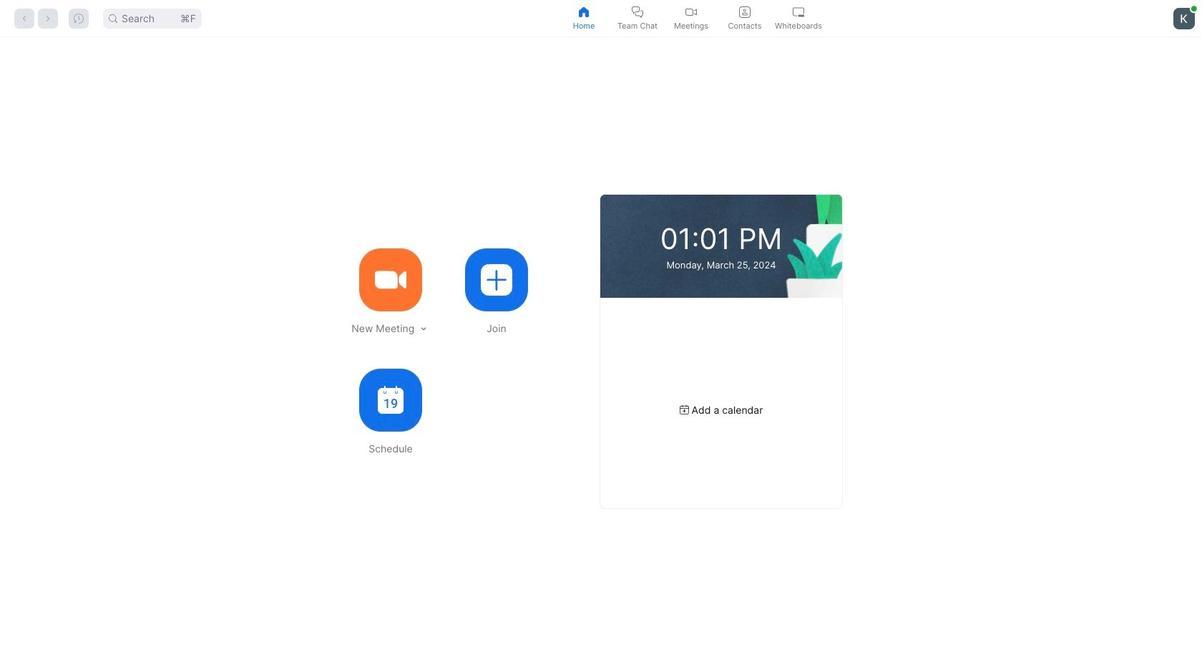 Task type: locate. For each thing, give the bounding box(es) containing it.
plus squircle image
[[481, 264, 513, 295], [481, 264, 513, 295]]

calendar add calendar image
[[680, 405, 689, 415], [680, 405, 689, 415]]

tab list
[[557, 0, 826, 37]]

profile contact image
[[740, 6, 751, 18], [740, 6, 751, 18]]

video camera on image
[[375, 264, 407, 295], [375, 264, 407, 295]]

chevron down small image
[[419, 324, 429, 334]]

tab panel
[[0, 37, 1203, 665]]

team chat image
[[632, 6, 644, 18]]

home small image
[[579, 6, 590, 18], [579, 6, 590, 18]]

video on image
[[686, 6, 697, 18], [686, 6, 697, 18]]

online image
[[1192, 6, 1198, 11], [1192, 6, 1198, 11]]



Task type: describe. For each thing, give the bounding box(es) containing it.
schedule image
[[378, 386, 404, 414]]

team chat image
[[632, 6, 644, 18]]

whiteboard small image
[[793, 6, 805, 18]]

whiteboard small image
[[793, 6, 805, 18]]

magnifier image
[[109, 14, 117, 23]]

magnifier image
[[109, 14, 117, 23]]

chevron down small image
[[419, 324, 429, 334]]



Task type: vqa. For each thing, say whether or not it's contained in the screenshot.
Plus Squircle image
yes



